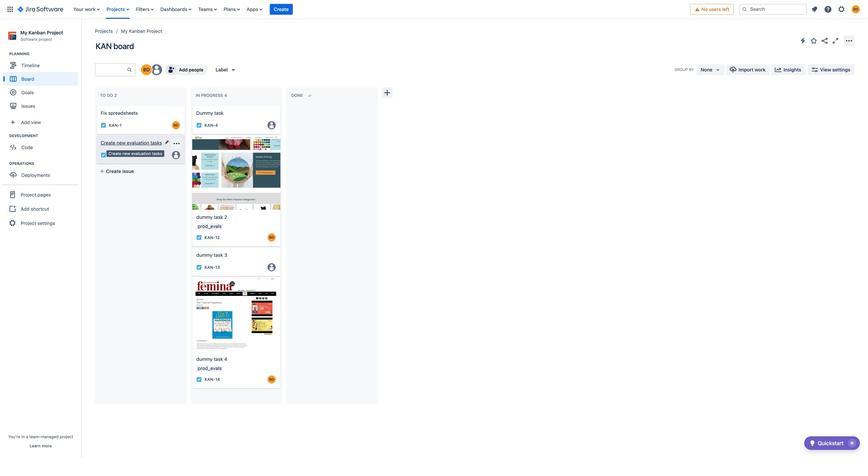 Task type: locate. For each thing, give the bounding box(es) containing it.
list
[[70, 0, 690, 19], [809, 3, 864, 15]]

task image
[[101, 123, 106, 128], [196, 235, 202, 241], [196, 265, 202, 270], [196, 377, 202, 383]]

3 heading from the top
[[9, 161, 81, 167]]

group for planning image
[[3, 51, 81, 115]]

None search field
[[739, 4, 807, 15]]

1 vertical spatial task image
[[101, 153, 106, 158]]

1 heading from the top
[[9, 51, 81, 57]]

2 vertical spatial heading
[[9, 161, 81, 167]]

banner
[[0, 0, 868, 19]]

0 vertical spatial heading
[[9, 51, 81, 57]]

Search this board text field
[[96, 64, 127, 76]]

goal image
[[10, 90, 16, 96]]

list item
[[270, 0, 293, 19]]

task image
[[196, 123, 202, 128], [101, 153, 106, 158]]

dismiss quickstart image
[[847, 439, 858, 449]]

0 horizontal spatial list
[[70, 0, 690, 19]]

create issue image
[[188, 131, 196, 139]]

check image
[[809, 440, 817, 448]]

sidebar navigation image
[[74, 27, 89, 41]]

view settings image
[[811, 66, 819, 74]]

jira software image
[[18, 5, 63, 13], [18, 5, 63, 13]]

heading
[[9, 51, 81, 57], [9, 133, 81, 139], [9, 161, 81, 167]]

to do element
[[100, 93, 118, 98]]

your profile and settings image
[[852, 5, 860, 13]]

tooltip
[[106, 151, 164, 157]]

1 vertical spatial heading
[[9, 133, 81, 139]]

group
[[3, 51, 81, 115], [3, 133, 81, 156], [3, 161, 81, 184], [3, 185, 79, 233]]

add people image
[[167, 66, 175, 74]]

0 vertical spatial task image
[[196, 123, 202, 128]]

group for operations icon
[[3, 161, 81, 184]]

enter full screen image
[[832, 37, 840, 45]]

more actions image
[[845, 37, 853, 45]]

appswitcher icon image
[[6, 5, 14, 13]]

development image
[[1, 132, 9, 140]]

heading for planning image
[[9, 51, 81, 57]]

heading for operations icon
[[9, 161, 81, 167]]

2 heading from the top
[[9, 133, 81, 139]]

create column image
[[383, 89, 391, 97]]

create issue image
[[92, 101, 100, 109], [188, 101, 196, 109], [92, 131, 100, 139], [188, 243, 196, 251]]



Task type: vqa. For each thing, say whether or not it's contained in the screenshot.
Display or create a field to show in your list view image
no



Task type: describe. For each thing, give the bounding box(es) containing it.
settings image
[[838, 5, 846, 13]]

sidebar element
[[0, 19, 81, 459]]

import image
[[729, 66, 737, 74]]

0 horizontal spatial task image
[[101, 153, 106, 158]]

Search field
[[739, 4, 807, 15]]

1 horizontal spatial list
[[809, 3, 864, 15]]

operations image
[[1, 160, 9, 168]]

automations menu button icon image
[[799, 37, 807, 45]]

search image
[[742, 7, 747, 12]]

group for development image
[[3, 133, 81, 156]]

1 horizontal spatial task image
[[196, 123, 202, 128]]

primary element
[[4, 0, 690, 19]]

help image
[[824, 5, 832, 13]]

notifications image
[[811, 5, 819, 13]]

star kan board image
[[810, 37, 818, 45]]

planning image
[[1, 50, 9, 58]]

heading for development image
[[9, 133, 81, 139]]

in progress element
[[196, 93, 228, 98]]



